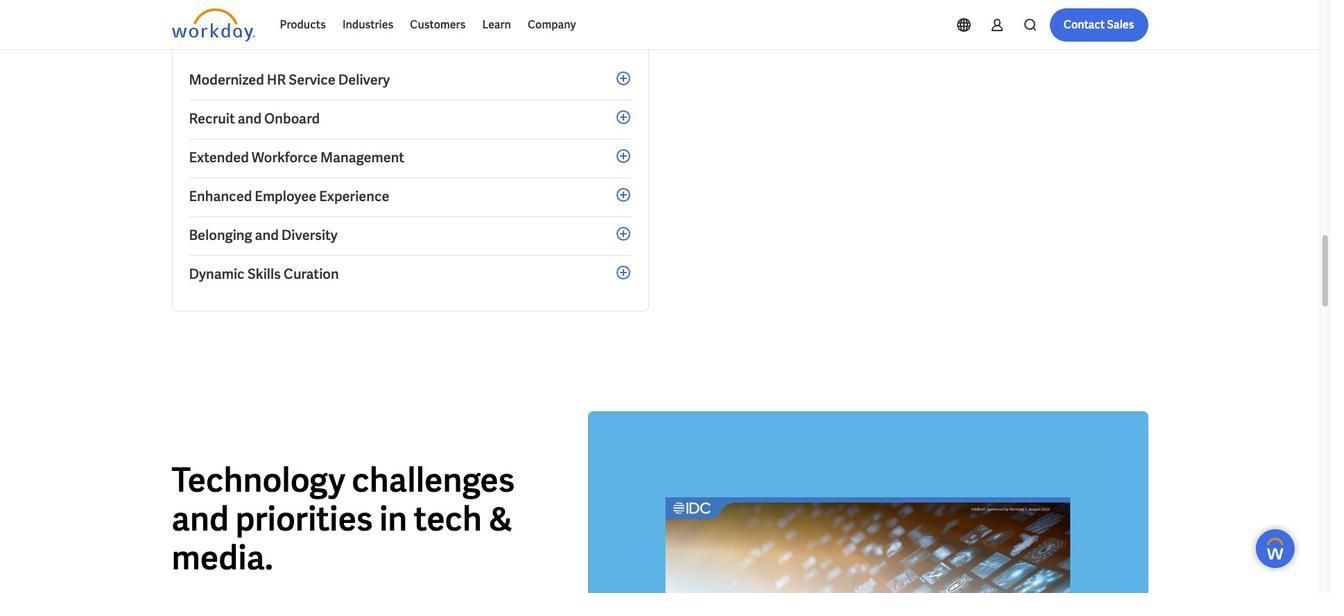Task type: vqa. For each thing, say whether or not it's contained in the screenshot.
See Story "link" associated with People-powered technology drives finance transformation to benefit Unum customers.
no



Task type: locate. For each thing, give the bounding box(es) containing it.
workforce up modernized
[[189, 17, 295, 46]]

1 vertical spatial technology
[[172, 459, 345, 502]]

0 vertical spatial and
[[238, 110, 262, 128]]

recruit and onboard
[[189, 110, 320, 128]]

technology
[[466, 17, 581, 46], [172, 459, 345, 502]]

experience
[[319, 187, 390, 205]]

tech
[[414, 498, 482, 541]]

idc infobrief for tech image
[[588, 411, 1149, 593]]

workforce
[[189, 17, 295, 46], [252, 148, 318, 167]]

skills
[[248, 265, 281, 283]]

1 vertical spatial workforce
[[252, 148, 318, 167]]

management
[[321, 148, 405, 167]]

priorities
[[236, 498, 373, 541]]

customers button
[[402, 8, 474, 42]]

and
[[238, 110, 262, 128], [255, 226, 279, 244], [172, 498, 229, 541]]

2 vertical spatial and
[[172, 498, 229, 541]]

curation
[[284, 265, 339, 283]]

0 vertical spatial technology
[[466, 17, 581, 46]]

workforce up employee
[[252, 148, 318, 167]]

and for belonging
[[255, 226, 279, 244]]

enhanced employee experience button
[[189, 178, 632, 217]]

technology inside technology challenges and priorities in tech & media.
[[172, 459, 345, 502]]

diversity
[[282, 226, 338, 244]]

modernized
[[189, 71, 264, 89]]

company button
[[520, 8, 585, 42]]

products
[[280, 17, 326, 32]]

belonging and diversity button
[[189, 217, 632, 256]]

0 horizontal spatial technology
[[172, 459, 345, 502]]

go to the homepage image
[[172, 8, 255, 42]]

contact sales link
[[1050, 8, 1149, 42]]

extended workforce management
[[189, 148, 405, 167]]

sales
[[1107, 17, 1135, 32]]

1 vertical spatial and
[[255, 226, 279, 244]]

1 horizontal spatial technology
[[466, 17, 581, 46]]

onboard
[[264, 110, 320, 128]]

service
[[289, 71, 336, 89]]

extended workforce management button
[[189, 139, 632, 178]]

employee
[[255, 187, 317, 205]]



Task type: describe. For each thing, give the bounding box(es) containing it.
delivery
[[338, 71, 390, 89]]

challenges
[[352, 459, 515, 502]]

&
[[489, 498, 513, 541]]

enhanced
[[189, 187, 252, 205]]

of
[[441, 17, 461, 46]]

and inside technology challenges and priorities in tech & media.
[[172, 498, 229, 541]]

learn
[[482, 17, 511, 32]]

belonging
[[189, 226, 252, 244]]

recruit
[[189, 110, 235, 128]]

future
[[370, 17, 436, 46]]

industries
[[343, 17, 394, 32]]

enhanced employee experience
[[189, 187, 390, 205]]

media.
[[172, 537, 273, 580]]

workforce inside extended workforce management button
[[252, 148, 318, 167]]

belonging and diversity
[[189, 226, 338, 244]]

learn button
[[474, 8, 520, 42]]

workforce for the future of technology
[[189, 17, 581, 46]]

the
[[332, 17, 366, 46]]

modernized hr service delivery
[[189, 71, 390, 89]]

industries button
[[334, 8, 402, 42]]

0 vertical spatial workforce
[[189, 17, 295, 46]]

for
[[299, 17, 328, 46]]

extended
[[189, 148, 249, 167]]

hr
[[267, 71, 286, 89]]

recruit and onboard button
[[189, 101, 632, 139]]

company
[[528, 17, 576, 32]]

in
[[380, 498, 407, 541]]

products button
[[272, 8, 334, 42]]

customers
[[410, 17, 466, 32]]

dynamic skills curation
[[189, 265, 339, 283]]

modernized hr service delivery button
[[189, 62, 632, 101]]

contact
[[1064, 17, 1105, 32]]

technology challenges and priorities in tech & media.
[[172, 459, 515, 580]]

dynamic skills curation button
[[189, 256, 632, 294]]

contact sales
[[1064, 17, 1135, 32]]

dynamic
[[189, 265, 245, 283]]

and for recruit
[[238, 110, 262, 128]]



